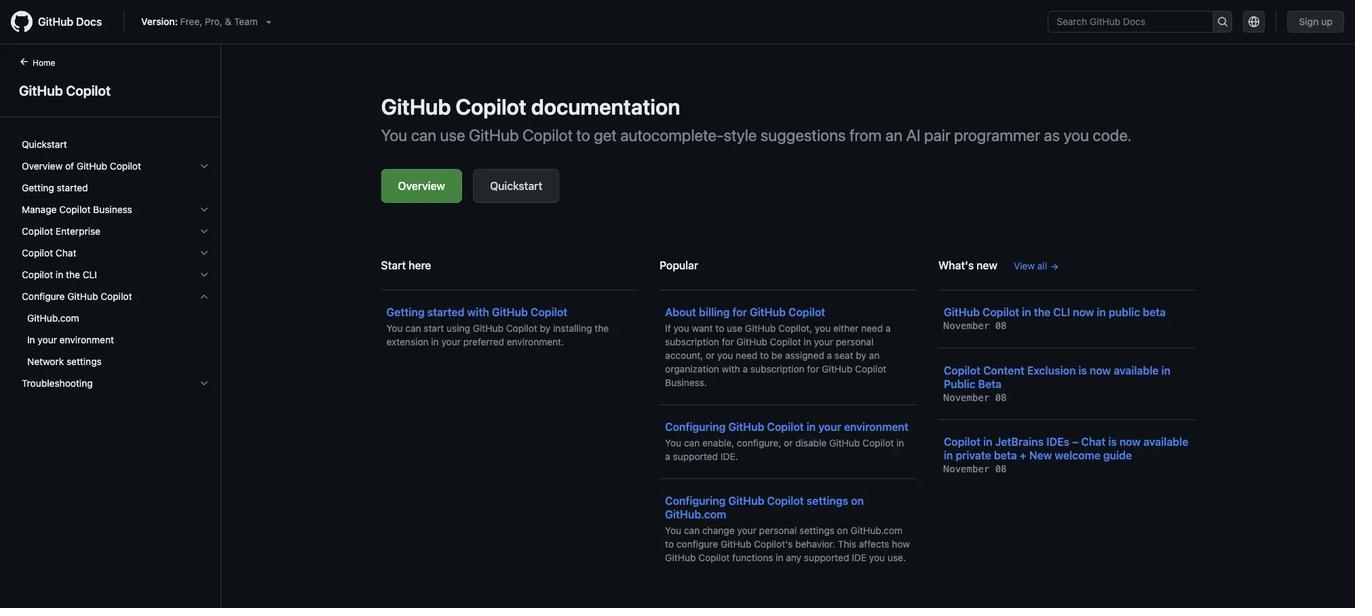 Task type: vqa. For each thing, say whether or not it's contained in the screenshot.
Copilot's in the bottom right of the page
yes



Task type: locate. For each thing, give the bounding box(es) containing it.
exclusion
[[1027, 364, 1076, 377]]

personal up the copilot's
[[759, 525, 797, 536]]

sc 9kayk9 0 image
[[199, 269, 210, 280], [199, 378, 210, 389]]

your
[[38, 334, 57, 345], [441, 336, 461, 347], [814, 336, 833, 347], [819, 420, 841, 433], [737, 525, 757, 536]]

with right organization in the bottom of the page
[[722, 363, 740, 375]]

sc 9kayk9 0 image for troubleshooting
[[199, 378, 210, 389]]

sc 9kayk9 0 image inside manage copilot business dropdown button
[[199, 204, 210, 215]]

0 horizontal spatial chat
[[56, 247, 76, 259]]

your up assigned
[[814, 336, 833, 347]]

2 sc 9kayk9 0 image from the top
[[199, 204, 210, 215]]

0 vertical spatial settings
[[66, 356, 102, 367]]

0 horizontal spatial an
[[869, 350, 880, 361]]

0 vertical spatial 08
[[995, 320, 1007, 332]]

1 vertical spatial available
[[1144, 435, 1189, 448]]

configuring inside configuring github copilot in your environment you can enable, configure, or disable github copilot in a supported ide.
[[665, 420, 726, 433]]

08
[[995, 320, 1007, 332], [995, 392, 1007, 403], [995, 464, 1007, 475]]

to inside configuring github copilot settings on github.com you can change your personal settings on github.com to configure github copilot's behavior. this affects how github copilot functions in any supported ide you use.
[[665, 538, 674, 550]]

sc 9kayk9 0 image inside configure github copilot dropdown button
[[199, 291, 210, 302]]

1 vertical spatial configuring
[[665, 494, 726, 507]]

to left configure
[[665, 538, 674, 550]]

overview inside dropdown button
[[22, 160, 63, 172]]

beta left +
[[994, 449, 1017, 462]]

copilot enterprise button
[[16, 221, 215, 242]]

use down billing
[[727, 323, 743, 334]]

in
[[56, 269, 63, 280], [1022, 306, 1031, 319], [1097, 306, 1106, 319], [431, 336, 439, 347], [804, 336, 811, 347], [1161, 364, 1171, 377], [807, 420, 816, 433], [983, 435, 993, 448], [896, 437, 904, 449], [944, 449, 953, 462], [776, 552, 784, 563]]

1 horizontal spatial github.com
[[665, 508, 726, 521]]

2 sc 9kayk9 0 image from the top
[[199, 378, 210, 389]]

started inside getting started link
[[57, 182, 88, 193]]

use up overview "link"
[[440, 126, 465, 145]]

0 horizontal spatial personal
[[759, 525, 797, 536]]

november down private
[[944, 464, 990, 475]]

1 vertical spatial overview
[[398, 179, 445, 192]]

beta
[[1143, 306, 1166, 319], [994, 449, 1017, 462]]

08 for copilot
[[995, 320, 1007, 332]]

with
[[467, 306, 489, 319], [722, 363, 740, 375]]

now
[[1073, 306, 1094, 319], [1090, 364, 1111, 377], [1120, 435, 1141, 448]]

2 configure github copilot element from the top
[[11, 307, 221, 373]]

pro,
[[205, 16, 222, 27]]

network settings
[[27, 356, 102, 367]]

sc 9kayk9 0 image inside troubleshooting "dropdown button"
[[199, 378, 210, 389]]

november 08 element for content
[[944, 392, 1007, 403]]

3 sc 9kayk9 0 image from the top
[[199, 226, 210, 237]]

0 horizontal spatial the
[[66, 269, 80, 280]]

1 sc 9kayk9 0 image from the top
[[199, 269, 210, 280]]

started inside getting started with github copilot you can start using github copilot by installing the extension in your preferred environment.
[[427, 306, 465, 319]]

0 horizontal spatial supported
[[673, 451, 718, 462]]

getting for getting started
[[22, 182, 54, 193]]

2 08 from the top
[[995, 392, 1007, 403]]

you down affects at the right
[[869, 552, 885, 563]]

for down billing
[[722, 336, 734, 347]]

08 inside github copilot in the cli now in public beta november 08
[[995, 320, 1007, 332]]

1 vertical spatial getting
[[386, 306, 425, 319]]

documentation
[[531, 94, 680, 119]]

a inside configuring github copilot in your environment you can enable, configure, or disable github copilot in a supported ide.
[[665, 451, 670, 462]]

settings inside configure github copilot element
[[66, 356, 102, 367]]

1 vertical spatial chat
[[1081, 435, 1106, 448]]

0 vertical spatial use
[[440, 126, 465, 145]]

1 horizontal spatial or
[[784, 437, 793, 449]]

1 vertical spatial quickstart
[[490, 179, 542, 192]]

copilot in jetbrains ides – chat is now available in private beta + new welcome guide november 08
[[944, 435, 1189, 475]]

you up overview "link"
[[381, 126, 407, 145]]

getting inside github copilot element
[[22, 182, 54, 193]]

cli up configure github copilot
[[83, 269, 97, 280]]

you inside configuring github copilot settings on github.com you can change your personal settings on github.com to configure github copilot's behavior. this affects how github copilot functions in any supported ide you use.
[[665, 525, 681, 536]]

copilot inside copilot content exclusion is now available in public beta november 08
[[944, 364, 981, 377]]

08 for content
[[995, 392, 1007, 403]]

+
[[1020, 449, 1027, 462]]

or up organization in the bottom of the page
[[706, 350, 715, 361]]

select language: current language is english image
[[1249, 16, 1260, 27]]

getting inside getting started with github copilot you can start using github copilot by installing the extension in your preferred environment.
[[386, 306, 425, 319]]

3 08 from the top
[[995, 464, 1007, 475]]

1 configuring from the top
[[665, 420, 726, 433]]

in inside configuring github copilot settings on github.com you can change your personal settings on github.com to configure github copilot's behavior. this affects how github copilot functions in any supported ide you use.
[[776, 552, 784, 563]]

cli
[[83, 269, 97, 280], [1053, 306, 1070, 319]]

chat down copilot enterprise
[[56, 247, 76, 259]]

0 horizontal spatial getting
[[22, 182, 54, 193]]

copilot content exclusion is now available in public beta november 08
[[944, 364, 1171, 403]]

1 vertical spatial use
[[727, 323, 743, 334]]

about billing for github copilot if you want to use github copilot, you either need a subscription for github copilot in your personal account, or you need to be assigned a seat by an organization  with a subscription for github copilot business.
[[665, 306, 891, 388]]

your up disable
[[819, 420, 841, 433]]

can left enable,
[[684, 437, 700, 449]]

guide
[[1103, 449, 1132, 462]]

1 vertical spatial personal
[[759, 525, 797, 536]]

0 vertical spatial an
[[885, 126, 903, 145]]

can
[[411, 126, 437, 145], [405, 323, 421, 334], [684, 437, 700, 449], [684, 525, 700, 536]]

2 horizontal spatial the
[[1034, 306, 1051, 319]]

view all
[[1014, 260, 1047, 271]]

1 november from the top
[[944, 320, 990, 332]]

1 vertical spatial 08
[[995, 392, 1007, 403]]

configure github copilot button
[[16, 286, 215, 307]]

can inside configuring github copilot settings on github.com you can change your personal settings on github.com to configure github copilot's behavior. this affects how github copilot functions in any supported ide you use.
[[684, 525, 700, 536]]

2 vertical spatial github.com
[[851, 525, 903, 536]]

private
[[956, 449, 991, 462]]

your down using in the bottom of the page
[[441, 336, 461, 347]]

the right installing
[[595, 323, 609, 334]]

november 08 element up content
[[944, 320, 1007, 332]]

2 november from the top
[[944, 392, 990, 403]]

settings
[[66, 356, 102, 367], [807, 494, 848, 507], [799, 525, 835, 536]]

in inside getting started with github copilot you can start using github copilot by installing the extension in your preferred environment.
[[431, 336, 439, 347]]

1 vertical spatial the
[[1034, 306, 1051, 319]]

all
[[1038, 260, 1047, 271]]

copilot enterprise
[[22, 226, 100, 237]]

configuring for configuring github copilot settings on github.com
[[665, 494, 726, 507]]

by right seat
[[856, 350, 867, 361]]

home
[[33, 58, 55, 67]]

your right in
[[38, 334, 57, 345]]

2 vertical spatial november 08 element
[[944, 464, 1007, 475]]

sc 9kayk9 0 image inside the "copilot chat" dropdown button
[[199, 248, 210, 259]]

2 vertical spatial the
[[595, 323, 609, 334]]

need
[[861, 323, 883, 334], [736, 350, 758, 361]]

extension
[[386, 336, 429, 347]]

0 vertical spatial now
[[1073, 306, 1094, 319]]

1 horizontal spatial subscription
[[750, 363, 805, 375]]

0 vertical spatial available
[[1114, 364, 1159, 377]]

a left ide.
[[665, 451, 670, 462]]

configuring up enable,
[[665, 420, 726, 433]]

beta right public
[[1143, 306, 1166, 319]]

assigned
[[785, 350, 824, 361]]

your inside getting started with github copilot you can start using github copilot by installing the extension in your preferred environment.
[[441, 336, 461, 347]]

chat inside copilot in jetbrains ides – chat is now available in private beta + new welcome guide november 08
[[1081, 435, 1106, 448]]

supported inside configuring github copilot in your environment you can enable, configure, or disable github copilot in a supported ide.
[[673, 451, 718, 462]]

configure github copilot element containing github.com
[[11, 307, 221, 373]]

1 vertical spatial need
[[736, 350, 758, 361]]

2 vertical spatial now
[[1120, 435, 1141, 448]]

1 08 from the top
[[995, 320, 1007, 332]]

1 horizontal spatial personal
[[836, 336, 874, 347]]

0 vertical spatial the
[[66, 269, 80, 280]]

environment inside github copilot element
[[60, 334, 114, 345]]

chat right –
[[1081, 435, 1106, 448]]

1 vertical spatial with
[[722, 363, 740, 375]]

started up start
[[427, 306, 465, 319]]

sc 9kayk9 0 image for business
[[199, 204, 210, 215]]

or
[[706, 350, 715, 361], [784, 437, 793, 449]]

for right billing
[[733, 306, 747, 319]]

2 vertical spatial 08
[[995, 464, 1007, 475]]

november inside copilot content exclusion is now available in public beta november 08
[[944, 392, 990, 403]]

environment
[[60, 334, 114, 345], [844, 420, 909, 433]]

can up extension
[[405, 323, 421, 334]]

0 vertical spatial november
[[944, 320, 990, 332]]

how
[[892, 538, 910, 550]]

as
[[1044, 126, 1060, 145]]

1 vertical spatial beta
[[994, 449, 1017, 462]]

style
[[724, 126, 757, 145]]

1 horizontal spatial is
[[1108, 435, 1117, 448]]

team
[[234, 16, 258, 27]]

use.
[[888, 552, 906, 563]]

0 vertical spatial configuring
[[665, 420, 726, 433]]

by
[[540, 323, 551, 334], [856, 350, 867, 361]]

account,
[[665, 350, 703, 361]]

1 horizontal spatial by
[[856, 350, 867, 361]]

november 08 element down private
[[944, 464, 1007, 475]]

overview inside "link"
[[398, 179, 445, 192]]

started down of
[[57, 182, 88, 193]]

None search field
[[1048, 11, 1233, 33]]

1 horizontal spatial overview
[[398, 179, 445, 192]]

need left be
[[736, 350, 758, 361]]

0 horizontal spatial is
[[1079, 364, 1087, 377]]

1 horizontal spatial started
[[427, 306, 465, 319]]

1 vertical spatial november
[[944, 392, 990, 403]]

a right organization in the bottom of the page
[[743, 363, 748, 375]]

1 vertical spatial by
[[856, 350, 867, 361]]

0 vertical spatial quickstart
[[22, 139, 67, 150]]

you left enable,
[[665, 437, 681, 449]]

0 vertical spatial need
[[861, 323, 883, 334]]

with up using in the bottom of the page
[[467, 306, 489, 319]]

suggestions
[[761, 126, 846, 145]]

1 november 08 element from the top
[[944, 320, 1007, 332]]

0 horizontal spatial environment
[[60, 334, 114, 345]]

0 horizontal spatial started
[[57, 182, 88, 193]]

your up functions
[[737, 525, 757, 536]]

getting up extension
[[386, 306, 425, 319]]

sc 9kayk9 0 image inside overview of github copilot dropdown button
[[199, 161, 210, 172]]

in inside dropdown button
[[56, 269, 63, 280]]

0 vertical spatial with
[[467, 306, 489, 319]]

an inside github copilot documentation you can use github copilot to get autocomplete-style suggestions from an ai pair programmer as you code.
[[885, 126, 903, 145]]

either
[[833, 323, 859, 334]]

0 horizontal spatial subscription
[[665, 336, 719, 347]]

0 horizontal spatial use
[[440, 126, 465, 145]]

you inside configuring github copilot settings on github.com you can change your personal settings on github.com to configure github copilot's behavior. this affects how github copilot functions in any supported ide you use.
[[869, 552, 885, 563]]

november inside github copilot in the cli now in public beta november 08
[[944, 320, 990, 332]]

1 horizontal spatial need
[[861, 323, 883, 334]]

for
[[733, 306, 747, 319], [722, 336, 734, 347], [807, 363, 819, 375]]

on
[[851, 494, 864, 507], [837, 525, 848, 536]]

0 vertical spatial getting
[[22, 182, 54, 193]]

1 vertical spatial for
[[722, 336, 734, 347]]

sign
[[1299, 16, 1319, 27]]

november down public
[[944, 392, 990, 403]]

2 vertical spatial settings
[[799, 525, 835, 536]]

configure github copilot element
[[11, 286, 221, 373], [11, 307, 221, 373]]

you up configure
[[665, 525, 681, 536]]

the down all
[[1034, 306, 1051, 319]]

quickstart
[[22, 139, 67, 150], [490, 179, 542, 192]]

2 november 08 element from the top
[[944, 392, 1007, 403]]

you
[[381, 126, 407, 145], [386, 323, 403, 334], [665, 437, 681, 449], [665, 525, 681, 536]]

you up extension
[[386, 323, 403, 334]]

0 vertical spatial started
[[57, 182, 88, 193]]

autocomplete-
[[620, 126, 724, 145]]

your inside github copilot element
[[38, 334, 57, 345]]

november inside copilot in jetbrains ides – chat is now available in private beta + new welcome guide november 08
[[944, 464, 990, 475]]

1 vertical spatial sc 9kayk9 0 image
[[199, 378, 210, 389]]

in your environment
[[27, 334, 114, 345]]

started for getting started
[[57, 182, 88, 193]]

the up configure github copilot
[[66, 269, 80, 280]]

now right exclusion
[[1090, 364, 1111, 377]]

github.com inside configure github copilot element
[[27, 313, 79, 324]]

github copilot element
[[0, 55, 221, 607]]

for down assigned
[[807, 363, 819, 375]]

0 vertical spatial november 08 element
[[944, 320, 1007, 332]]

1 horizontal spatial cli
[[1053, 306, 1070, 319]]

is right exclusion
[[1079, 364, 1087, 377]]

now up guide
[[1120, 435, 1141, 448]]

personal down either
[[836, 336, 874, 347]]

github.com down configure
[[27, 313, 79, 324]]

3 november from the top
[[944, 464, 990, 475]]

0 vertical spatial sc 9kayk9 0 image
[[199, 269, 210, 280]]

2 horizontal spatial github.com
[[851, 525, 903, 536]]

november 08 element
[[944, 320, 1007, 332], [944, 392, 1007, 403], [944, 464, 1007, 475]]

1 horizontal spatial an
[[885, 126, 903, 145]]

is
[[1079, 364, 1087, 377], [1108, 435, 1117, 448]]

an right seat
[[869, 350, 880, 361]]

1 horizontal spatial getting
[[386, 306, 425, 319]]

by inside getting started with github copilot you can start using github copilot by installing the extension in your preferred environment.
[[540, 323, 551, 334]]

08 down beta
[[995, 392, 1007, 403]]

1 horizontal spatial the
[[595, 323, 609, 334]]

can up overview "link"
[[411, 126, 437, 145]]

personal
[[836, 336, 874, 347], [759, 525, 797, 536]]

2 configuring from the top
[[665, 494, 726, 507]]

behavior.
[[795, 538, 835, 550]]

1 horizontal spatial beta
[[1143, 306, 1166, 319]]

is inside copilot in jetbrains ides – chat is now available in private beta + new welcome guide november 08
[[1108, 435, 1117, 448]]

about
[[665, 306, 696, 319]]

github docs
[[38, 15, 102, 28]]

1 horizontal spatial supported
[[804, 552, 849, 563]]

configuring inside configuring github copilot settings on github.com you can change your personal settings on github.com to configure github copilot's behavior. this affects how github copilot functions in any supported ide you use.
[[665, 494, 726, 507]]

0 horizontal spatial with
[[467, 306, 489, 319]]

or left disable
[[784, 437, 793, 449]]

1 horizontal spatial chat
[[1081, 435, 1106, 448]]

Search GitHub Docs search field
[[1049, 12, 1213, 32]]

overview for overview of github copilot
[[22, 160, 63, 172]]

now left public
[[1073, 306, 1094, 319]]

copilot
[[66, 82, 111, 98], [456, 94, 527, 119], [522, 126, 573, 145], [110, 160, 141, 172], [59, 204, 91, 215], [22, 226, 53, 237], [22, 247, 53, 259], [22, 269, 53, 280], [101, 291, 132, 302], [531, 306, 567, 319], [789, 306, 825, 319], [983, 306, 1019, 319], [506, 323, 537, 334], [770, 336, 801, 347], [855, 363, 886, 375], [944, 364, 981, 377], [767, 420, 804, 433], [944, 435, 981, 448], [863, 437, 894, 449], [767, 494, 804, 507], [698, 552, 730, 563]]

configuring github copilot settings on github.com you can change your personal settings on github.com to configure github copilot's behavior. this affects how github copilot functions in any supported ide you use.
[[665, 494, 910, 563]]

1 sc 9kayk9 0 image from the top
[[199, 161, 210, 172]]

by up "environment."
[[540, 323, 551, 334]]

configuring up change
[[665, 494, 726, 507]]

subscription up account,
[[665, 336, 719, 347]]

0 horizontal spatial beta
[[994, 449, 1017, 462]]

quickstart link
[[16, 134, 215, 155], [473, 169, 559, 203]]

triangle down image
[[263, 16, 274, 27]]

08 up content
[[995, 320, 1007, 332]]

chat
[[56, 247, 76, 259], [1081, 435, 1106, 448]]

now inside copilot in jetbrains ides – chat is now available in private beta + new welcome guide november 08
[[1120, 435, 1141, 448]]

0 vertical spatial github.com
[[27, 313, 79, 324]]

to left get
[[576, 126, 590, 145]]

1 vertical spatial an
[[869, 350, 880, 361]]

github inside dropdown button
[[77, 160, 107, 172]]

0 vertical spatial cli
[[83, 269, 97, 280]]

overview
[[22, 160, 63, 172], [398, 179, 445, 192]]

0 horizontal spatial by
[[540, 323, 551, 334]]

chat inside dropdown button
[[56, 247, 76, 259]]

november up content
[[944, 320, 990, 332]]

is up guide
[[1108, 435, 1117, 448]]

1 horizontal spatial on
[[851, 494, 864, 507]]

subscription down be
[[750, 363, 805, 375]]

4 sc 9kayk9 0 image from the top
[[199, 248, 210, 259]]

manage
[[22, 204, 57, 215]]

your inside configuring github copilot in your environment you can enable, configure, or disable github copilot in a supported ide.
[[819, 420, 841, 433]]

november 08 element down beta
[[944, 392, 1007, 403]]

github inside github copilot in the cli now in public beta november 08
[[944, 306, 980, 319]]

08 inside copilot content exclusion is now available in public beta november 08
[[995, 392, 1007, 403]]

0 horizontal spatial overview
[[22, 160, 63, 172]]

github docs link
[[11, 11, 113, 33]]

0 vertical spatial subscription
[[665, 336, 719, 347]]

use inside github copilot documentation you can use github copilot to get autocomplete-style suggestions from an ai pair programmer as you code.
[[440, 126, 465, 145]]

github inside dropdown button
[[67, 291, 98, 302]]

2 vertical spatial november
[[944, 464, 990, 475]]

sc 9kayk9 0 image for copilot
[[199, 291, 210, 302]]

version:
[[141, 16, 178, 27]]

you right as
[[1064, 126, 1089, 145]]

sc 9kayk9 0 image for github
[[199, 161, 210, 172]]

or inside about billing for github copilot if you want to use github copilot, you either need a subscription for github copilot in your personal account, or you need to be assigned a seat by an organization  with a subscription for github copilot business.
[[706, 350, 715, 361]]

github.com up affects at the right
[[851, 525, 903, 536]]

can inside getting started with github copilot you can start using github copilot by installing the extension in your preferred environment.
[[405, 323, 421, 334]]

use inside about billing for github copilot if you want to use github copilot, you either need a subscription for github copilot in your personal account, or you need to be assigned a seat by an organization  with a subscription for github copilot business.
[[727, 323, 743, 334]]

can up configure
[[684, 525, 700, 536]]

available inside copilot content exclusion is now available in public beta november 08
[[1114, 364, 1159, 377]]

0 vertical spatial beta
[[1143, 306, 1166, 319]]

supported
[[673, 451, 718, 462], [804, 552, 849, 563]]

0 horizontal spatial cli
[[83, 269, 97, 280]]

1 vertical spatial is
[[1108, 435, 1117, 448]]

08 down jetbrains on the bottom right of page
[[995, 464, 1007, 475]]

cli inside dropdown button
[[83, 269, 97, 280]]

started
[[57, 182, 88, 193], [427, 306, 465, 319]]

0 vertical spatial personal
[[836, 336, 874, 347]]

1 horizontal spatial with
[[722, 363, 740, 375]]

supported down behavior.
[[804, 552, 849, 563]]

1 horizontal spatial environment
[[844, 420, 909, 433]]

a
[[886, 323, 891, 334], [827, 350, 832, 361], [743, 363, 748, 375], [665, 451, 670, 462]]

search image
[[1217, 16, 1228, 27]]

getting up manage
[[22, 182, 54, 193]]

0 vertical spatial supported
[[673, 451, 718, 462]]

github.com link
[[16, 307, 215, 329]]

an left the ai
[[885, 126, 903, 145]]

sc 9kayk9 0 image inside copilot in the cli dropdown button
[[199, 269, 210, 280]]

0 horizontal spatial quickstart
[[22, 139, 67, 150]]

0 horizontal spatial need
[[736, 350, 758, 361]]

0 horizontal spatial quickstart link
[[16, 134, 215, 155]]

sc 9kayk9 0 image
[[199, 161, 210, 172], [199, 204, 210, 215], [199, 226, 210, 237], [199, 248, 210, 259], [199, 291, 210, 302]]

3 november 08 element from the top
[[944, 464, 1007, 475]]

need right either
[[861, 323, 883, 334]]

1 configure github copilot element from the top
[[11, 286, 221, 373]]

5 sc 9kayk9 0 image from the top
[[199, 291, 210, 302]]

supported down enable,
[[673, 451, 718, 462]]

1 vertical spatial november 08 element
[[944, 392, 1007, 403]]

0 vertical spatial is
[[1079, 364, 1087, 377]]

0 vertical spatial chat
[[56, 247, 76, 259]]

ides
[[1047, 435, 1070, 448]]

manage copilot business
[[22, 204, 132, 215]]

0 vertical spatial overview
[[22, 160, 63, 172]]

cli down view all link
[[1053, 306, 1070, 319]]

billing
[[699, 306, 730, 319]]

github.com up change
[[665, 508, 726, 521]]



Task type: describe. For each thing, give the bounding box(es) containing it.
copilot,
[[778, 323, 812, 334]]

november 08 element for copilot
[[944, 320, 1007, 332]]

start
[[424, 323, 444, 334]]

sc 9kayk9 0 image inside copilot enterprise dropdown button
[[199, 226, 210, 237]]

pair
[[924, 126, 951, 145]]

cli inside github copilot in the cli now in public beta november 08
[[1053, 306, 1070, 319]]

copilot in the cli button
[[16, 264, 215, 286]]

the inside github copilot in the cli now in public beta november 08
[[1034, 306, 1051, 319]]

this
[[838, 538, 856, 550]]

copilot inside copilot in jetbrains ides – chat is now available in private beta + new welcome guide november 08
[[944, 435, 981, 448]]

0 vertical spatial on
[[851, 494, 864, 507]]

view all link
[[1014, 259, 1059, 273]]

copilot's
[[754, 538, 793, 550]]

now inside github copilot in the cli now in public beta november 08
[[1073, 306, 1094, 319]]

here
[[409, 259, 431, 272]]

the inside dropdown button
[[66, 269, 80, 280]]

configuring github copilot in your environment you can enable, configure, or disable github copilot in a supported ide.
[[665, 420, 909, 462]]

to left be
[[760, 350, 769, 361]]

configure github copilot element containing configure github copilot
[[11, 286, 221, 373]]

configure,
[[737, 437, 781, 449]]

you inside github copilot documentation you can use github copilot to get autocomplete-style suggestions from an ai pair programmer as you code.
[[381, 126, 407, 145]]

beta inside github copilot in the cli now in public beta november 08
[[1143, 306, 1166, 319]]

change
[[702, 525, 735, 536]]

in inside about billing for github copilot if you want to use github copilot, you either need a subscription for github copilot in your personal account, or you need to be assigned a seat by an organization  with a subscription for github copilot business.
[[804, 336, 811, 347]]

overview of github copilot
[[22, 160, 141, 172]]

personal inside configuring github copilot settings on github.com you can change your personal settings on github.com to configure github copilot's behavior. this affects how github copilot functions in any supported ide you use.
[[759, 525, 797, 536]]

1 vertical spatial subscription
[[750, 363, 805, 375]]

of
[[65, 160, 74, 172]]

github copilot documentation you can use github copilot to get autocomplete-style suggestions from an ai pair programmer as you code.
[[381, 94, 1132, 145]]

or inside configuring github copilot in your environment you can enable, configure, or disable github copilot in a supported ide.
[[784, 437, 793, 449]]

jetbrains
[[995, 435, 1044, 448]]

getting started with github copilot you can start using github copilot by installing the extension in your preferred environment.
[[386, 306, 609, 347]]

your inside configuring github copilot settings on github.com you can change your personal settings on github.com to configure github copilot's behavior. this affects how github copilot functions in any supported ide you use.
[[737, 525, 757, 536]]

1 vertical spatial on
[[837, 525, 848, 536]]

start here
[[381, 259, 431, 272]]

november for github
[[944, 320, 990, 332]]

by inside about billing for github copilot if you want to use github copilot, you either need a subscription for github copilot in your personal account, or you need to be assigned a seat by an organization  with a subscription for github copilot business.
[[856, 350, 867, 361]]

copilot chat
[[22, 247, 76, 259]]

a left seat
[[827, 350, 832, 361]]

quickstart inside github copilot element
[[22, 139, 67, 150]]

overview link
[[381, 169, 462, 203]]

sign up
[[1299, 16, 1333, 27]]

getting started
[[22, 182, 88, 193]]

popular
[[660, 259, 698, 272]]

business
[[93, 204, 132, 215]]

free,
[[180, 16, 202, 27]]

view
[[1014, 260, 1035, 271]]

you inside getting started with github copilot you can start using github copilot by installing the extension in your preferred environment.
[[386, 323, 403, 334]]

personal inside about billing for github copilot if you want to use github copilot, you either need a subscription for github copilot in your personal account, or you need to be assigned a seat by an organization  with a subscription for github copilot business.
[[836, 336, 874, 347]]

can inside configuring github copilot in your environment you can enable, configure, or disable github copilot in a supported ide.
[[684, 437, 700, 449]]

seat
[[835, 350, 853, 361]]

github copilot link
[[16, 80, 204, 100]]

network
[[27, 356, 64, 367]]

overview for overview
[[398, 179, 445, 192]]

up
[[1321, 16, 1333, 27]]

installing
[[553, 323, 592, 334]]

welcome
[[1055, 449, 1101, 462]]

with inside getting started with github copilot you can start using github copilot by installing the extension in your preferred environment.
[[467, 306, 489, 319]]

to down billing
[[716, 323, 724, 334]]

you inside github copilot documentation you can use github copilot to get autocomplete-style suggestions from an ai pair programmer as you code.
[[1064, 126, 1089, 145]]

you inside configuring github copilot in your environment you can enable, configure, or disable github copilot in a supported ide.
[[665, 437, 681, 449]]

troubleshooting button
[[16, 373, 215, 394]]

0 vertical spatial quickstart link
[[16, 134, 215, 155]]

copilot in the cli
[[22, 269, 97, 280]]

new
[[977, 259, 998, 272]]

you left either
[[815, 323, 831, 334]]

you right if
[[674, 323, 689, 334]]

now inside copilot content exclusion is now available in public beta november 08
[[1090, 364, 1111, 377]]

code.
[[1093, 126, 1132, 145]]

november for copilot
[[944, 392, 990, 403]]

1 vertical spatial settings
[[807, 494, 848, 507]]

you up organization in the bottom of the page
[[717, 350, 733, 361]]

using
[[447, 323, 470, 334]]

programmer
[[954, 126, 1040, 145]]

any
[[786, 552, 802, 563]]

configure
[[677, 538, 718, 550]]

started for getting started with github copilot you can start using github copilot by installing the extension in your preferred environment.
[[427, 306, 465, 319]]

environment inside configuring github copilot in your environment you can enable, configure, or disable github copilot in a supported ide.
[[844, 420, 909, 433]]

the inside getting started with github copilot you can start using github copilot by installing the extension in your preferred environment.
[[595, 323, 609, 334]]

manage copilot business button
[[16, 199, 215, 221]]

public
[[1109, 306, 1140, 319]]

organization
[[665, 363, 719, 375]]

beta inside copilot in jetbrains ides – chat is now available in private beta + new welcome guide november 08
[[994, 449, 1017, 462]]

beta
[[978, 377, 1002, 390]]

github copilot in the cli now in public beta november 08
[[944, 306, 1166, 332]]

enterprise
[[56, 226, 100, 237]]

network settings link
[[16, 351, 215, 373]]

your inside about billing for github copilot if you want to use github copilot, you either need a subscription for github copilot in your personal account, or you need to be assigned a seat by an organization  with a subscription for github copilot business.
[[814, 336, 833, 347]]

from
[[850, 126, 882, 145]]

an inside about billing for github copilot if you want to use github copilot, you either need a subscription for github copilot in your personal account, or you need to be assigned a seat by an organization  with a subscription for github copilot business.
[[869, 350, 880, 361]]

what's
[[938, 259, 974, 272]]

configuring for configuring github copilot in your environment
[[665, 420, 726, 433]]

in your environment link
[[16, 329, 215, 351]]

get
[[594, 126, 617, 145]]

business.
[[665, 377, 707, 388]]

getting for getting started with github copilot you can start using github copilot by installing the extension in your preferred environment.
[[386, 306, 425, 319]]

affects
[[859, 538, 889, 550]]

1 horizontal spatial quickstart
[[490, 179, 542, 192]]

be
[[772, 350, 783, 361]]

2 vertical spatial for
[[807, 363, 819, 375]]

enable,
[[702, 437, 734, 449]]

november 08 element for in
[[944, 464, 1007, 475]]

want
[[692, 323, 713, 334]]

configure github copilot
[[22, 291, 132, 302]]

0 vertical spatial for
[[733, 306, 747, 319]]

supported inside configuring github copilot settings on github.com you can change your personal settings on github.com to configure github copilot's behavior. this affects how github copilot functions in any supported ide you use.
[[804, 552, 849, 563]]

environment.
[[507, 336, 564, 347]]

ai
[[906, 126, 921, 145]]

version: free, pro, & team
[[141, 16, 258, 27]]

github copilot
[[19, 82, 111, 98]]

sc 9kayk9 0 image for copilot in the cli
[[199, 269, 210, 280]]

1 vertical spatial quickstart link
[[473, 169, 559, 203]]

what's new
[[938, 259, 998, 272]]

08 inside copilot in jetbrains ides – chat is now available in private beta + new welcome guide november 08
[[995, 464, 1007, 475]]

a right either
[[886, 323, 891, 334]]

can inside github copilot documentation you can use github copilot to get autocomplete-style suggestions from an ai pair programmer as you code.
[[411, 126, 437, 145]]

&
[[225, 16, 232, 27]]

getting started link
[[16, 177, 215, 199]]

functions
[[732, 552, 773, 563]]

docs
[[76, 15, 102, 28]]

1 vertical spatial github.com
[[665, 508, 726, 521]]

copilot chat button
[[16, 242, 215, 264]]

overview of github copilot button
[[16, 155, 215, 177]]

available inside copilot in jetbrains ides – chat is now available in private beta + new welcome guide november 08
[[1144, 435, 1189, 448]]

in
[[27, 334, 35, 345]]

is inside copilot content exclusion is now available in public beta november 08
[[1079, 364, 1087, 377]]

preferred
[[463, 336, 504, 347]]

in inside copilot content exclusion is now available in public beta november 08
[[1161, 364, 1171, 377]]

ide
[[852, 552, 867, 563]]

troubleshooting
[[22, 378, 93, 389]]

copilot inside github copilot in the cli now in public beta november 08
[[983, 306, 1019, 319]]

configure
[[22, 291, 65, 302]]

home link
[[14, 56, 77, 70]]

with inside about billing for github copilot if you want to use github copilot, you either need a subscription for github copilot in your personal account, or you need to be assigned a seat by an organization  with a subscription for github copilot business.
[[722, 363, 740, 375]]

to inside github copilot documentation you can use github copilot to get autocomplete-style suggestions from an ai pair programmer as you code.
[[576, 126, 590, 145]]

disable
[[795, 437, 827, 449]]



